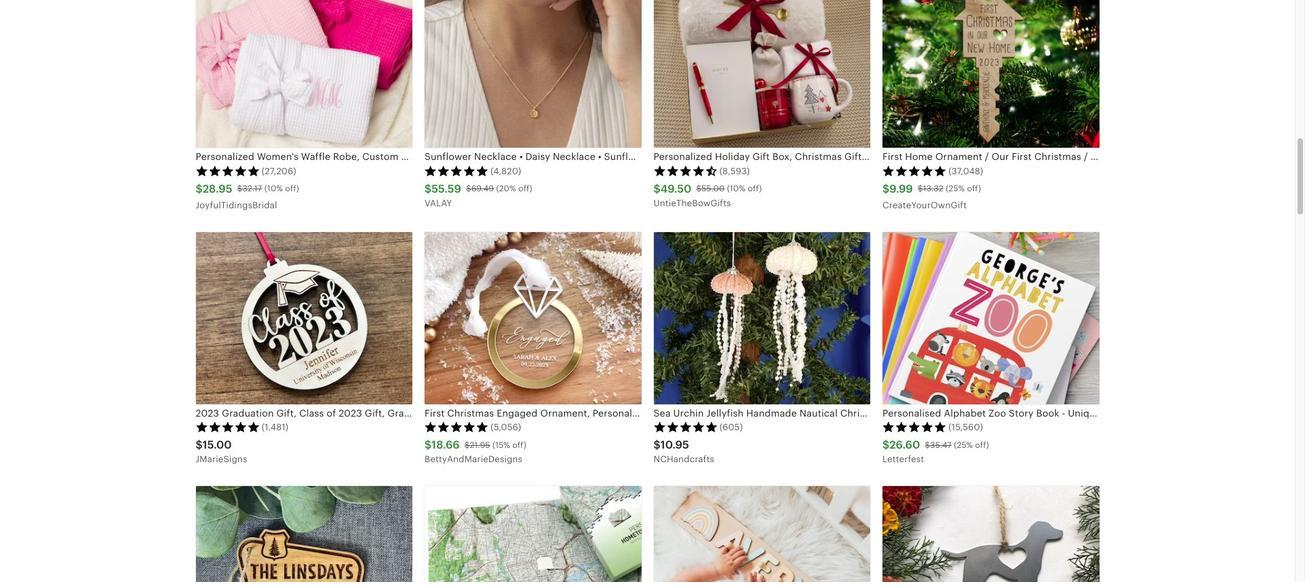 Task type: vqa. For each thing, say whether or not it's contained in the screenshot.


Task type: describe. For each thing, give the bounding box(es) containing it.
(25% for 26.60
[[954, 440, 973, 450]]

labrador retriever dog ornament made from recycled raw steel dog gift fur baby gift pet memorial christmas gift image
[[883, 486, 1100, 582]]

personalized holiday gift box, christmas gift box for her, hygge gift box for women, winter gift box self care christmas care package friend image
[[654, 0, 871, 148]]

28.95
[[203, 182, 232, 195]]

personalized christmas ornament - personalized gifts, national park, wilde nomad, happy camper personalized, first christmas, camping, camp image
[[196, 486, 413, 582]]

(15%
[[493, 440, 510, 450]]

valay
[[425, 198, 452, 208]]

first home ornament / our first christmas / new home gift / housewarming gift / christmas ornament / first home gift / wood key ornament image
[[883, 0, 1100, 148]]

off) for 26.60
[[976, 440, 990, 450]]

18.66
[[432, 438, 460, 451]]

(605)
[[720, 422, 743, 432]]

21.95
[[470, 440, 490, 450]]

off) for 49.50
[[748, 184, 762, 193]]

5 out of 5 stars image for 28.95
[[196, 165, 260, 176]]

$ inside the $ 10.95 nchandcrafts
[[654, 438, 661, 451]]

26.60
[[890, 438, 921, 451]]

$ 26.60 $ 35.47 (25% off) letterfest
[[883, 438, 990, 465]]

10.95
[[661, 438, 689, 451]]

$ 10.95 nchandcrafts
[[654, 438, 715, 465]]

5 out of 5 stars image for 18.66
[[425, 422, 489, 432]]

off) for 9.99
[[967, 184, 982, 193]]

(27,206)
[[262, 166, 297, 176]]

(10% for 28.95
[[264, 184, 283, 193]]

(37,048)
[[949, 166, 984, 176]]

(10% for 49.50
[[727, 184, 746, 193]]

$ 49.50 $ 55.00 (10% off) untiethebowgifts
[[654, 182, 762, 208]]

$ 15.00 jmariesigns
[[196, 438, 247, 465]]

$ 28.95 $ 32.17 (10% off) joyfultidingsbridal
[[196, 182, 299, 210]]

$ inside $ 15.00 jmariesigns
[[196, 438, 203, 451]]

off) for 18.66
[[513, 440, 527, 450]]

createyourowngift
[[883, 200, 967, 210]]

5 out of 5 stars image for 10.95
[[654, 422, 718, 432]]

15.00
[[203, 438, 232, 451]]

5 out of 5 stars image for 55.59
[[425, 165, 489, 176]]

personalised alphabet zoo story book - unique christmas gift for babies & young children – perfect xmas eve box or stocking filler image
[[883, 232, 1100, 404]]

4.5 out of 5 stars image
[[654, 165, 718, 176]]

(5,056)
[[491, 422, 522, 432]]

nchandcrafts
[[654, 454, 715, 465]]

$ 18.66 $ 21.95 (15% off) bettyandmariedesigns
[[425, 438, 527, 465]]

$ 9.99 $ 13.32 (25% off) createyourowngift
[[883, 182, 982, 210]]

69.49
[[472, 184, 494, 193]]

$ 55.59 $ 69.49 (20% off) valay
[[425, 182, 533, 208]]



Task type: locate. For each thing, give the bounding box(es) containing it.
(8,593)
[[720, 166, 750, 176]]

(20%
[[496, 184, 516, 193]]

off) down (15,560)
[[976, 440, 990, 450]]

55.59
[[432, 182, 461, 195]]

(4,820)
[[491, 166, 521, 176]]

2023 graduation gift, class of 2023 gift, graduation ornament, 2023 christmas ornament, custom ornament, high school grad, college grad image
[[196, 232, 413, 404]]

1 horizontal spatial (10%
[[727, 184, 746, 193]]

off) inside $ 9.99 $ 13.32 (25% off) createyourowngift
[[967, 184, 982, 193]]

2 (10% from the left
[[727, 184, 746, 193]]

32.17
[[243, 184, 262, 193]]

1 (10% from the left
[[264, 184, 283, 193]]

off) inside $ 49.50 $ 55.00 (10% off) untiethebowgifts
[[748, 184, 762, 193]]

0 vertical spatial (25%
[[946, 184, 965, 193]]

off) inside $ 18.66 $ 21.95 (15% off) bettyandmariedesigns
[[513, 440, 527, 450]]

(25%
[[946, 184, 965, 193], [954, 440, 973, 450]]

5 out of 5 stars image for 26.60
[[883, 422, 947, 432]]

5 out of 5 stars image
[[196, 165, 260, 176], [425, 165, 489, 176], [883, 165, 947, 176], [196, 422, 260, 432], [425, 422, 489, 432], [654, 422, 718, 432], [883, 422, 947, 432]]

5 out of 5 stars image for 9.99
[[883, 165, 947, 176]]

0 horizontal spatial (10%
[[264, 184, 283, 193]]

(15,560)
[[949, 422, 984, 432]]

personalized women's waffle robe, custom holiday gift for her, monogrammed robe, cozy robe gift, christmas gift, gift for girlfriend, friend image
[[196, 0, 413, 148]]

off) right '(20%'
[[519, 184, 533, 193]]

(10% inside $ 49.50 $ 55.00 (10% off) untiethebowgifts
[[727, 184, 746, 193]]

off) down "(8,593)"
[[748, 184, 762, 193]]

(25% down the (37,048)
[[946, 184, 965, 193]]

jmariesigns
[[196, 454, 247, 465]]

sunflower necklace • daisy necklace • sunflower jewelry • sunflower gifts • personalized gifts • christmas gifts • flower girl proposal image
[[425, 0, 642, 148]]

(10%
[[264, 184, 283, 193], [727, 184, 746, 193]]

untiethebowgifts
[[654, 198, 731, 208]]

(10% down "(8,593)"
[[727, 184, 746, 193]]

(1,481)
[[262, 422, 289, 432]]

off) inside '$ 55.59 $ 69.49 (20% off) valay'
[[519, 184, 533, 193]]

(25% inside '$ 26.60 $ 35.47 (25% off) letterfest'
[[954, 440, 973, 450]]

off) down '(27,206)' on the top left of the page
[[285, 184, 299, 193]]

5 out of 5 stars image up 28.95
[[196, 165, 260, 176]]

off)
[[285, 184, 299, 193], [519, 184, 533, 193], [748, 184, 762, 193], [967, 184, 982, 193], [513, 440, 527, 450], [976, 440, 990, 450]]

off) down the (37,048)
[[967, 184, 982, 193]]

35.47
[[931, 440, 952, 450]]

13.32
[[923, 184, 944, 193]]

5 out of 5 stars image up 9.99
[[883, 165, 947, 176]]

55.00
[[702, 184, 725, 193]]

first christmas engaged ornament, personalized engagement ornament, newly engaged gift image
[[425, 232, 642, 404]]

off) for 55.59
[[519, 184, 533, 193]]

49.50
[[661, 182, 692, 195]]

5 out of 5 stars image up the 10.95
[[654, 422, 718, 432]]

5 out of 5 stars image up 18.66
[[425, 422, 489, 432]]

9.99
[[890, 182, 913, 195]]

off) for 28.95
[[285, 184, 299, 193]]

5 out of 5 stars image up 26.60
[[883, 422, 947, 432]]

off) inside the $ 28.95 $ 32.17 (10% off) joyfultidingsbridal
[[285, 184, 299, 193]]

1 vertical spatial (25%
[[954, 440, 973, 450]]

1st birthday name puzzle, baby gift personalized, montessori toddler toys, custom gifts for kids, first christmas gift, nursery name sign image
[[654, 486, 871, 582]]

$
[[196, 182, 203, 195], [425, 182, 432, 195], [654, 182, 661, 195], [883, 182, 890, 195], [237, 184, 243, 193], [466, 184, 472, 193], [697, 184, 702, 193], [918, 184, 923, 193], [196, 438, 203, 451], [425, 438, 432, 451], [654, 438, 661, 451], [883, 438, 890, 451], [465, 440, 470, 450], [925, 440, 931, 450]]

(10% down '(27,206)' on the top left of the page
[[264, 184, 283, 193]]

5 out of 5 stars image up 15.00
[[196, 422, 260, 432]]

personalized 'my hometown' 400 piece map jigsaw puzzle - the perfect new home gift - our first home image
[[425, 486, 642, 582]]

(25% down (15,560)
[[954, 440, 973, 450]]

(25% for 9.99
[[946, 184, 965, 193]]

sea urchin jellyfish handmade nautical christmas ornament, beach theme ornament, jellyfish ornament, beach decor, coastal christmas gift image
[[654, 232, 871, 404]]

5 out of 5 stars image up the 55.59
[[425, 165, 489, 176]]

bettyandmariedesigns
[[425, 454, 523, 465]]

5 out of 5 stars image for 15.00
[[196, 422, 260, 432]]

off) inside '$ 26.60 $ 35.47 (25% off) letterfest'
[[976, 440, 990, 450]]

joyfultidingsbridal
[[196, 200, 277, 210]]

(10% inside the $ 28.95 $ 32.17 (10% off) joyfultidingsbridal
[[264, 184, 283, 193]]

letterfest
[[883, 454, 925, 465]]

(25% inside $ 9.99 $ 13.32 (25% off) createyourowngift
[[946, 184, 965, 193]]

off) right (15%
[[513, 440, 527, 450]]



